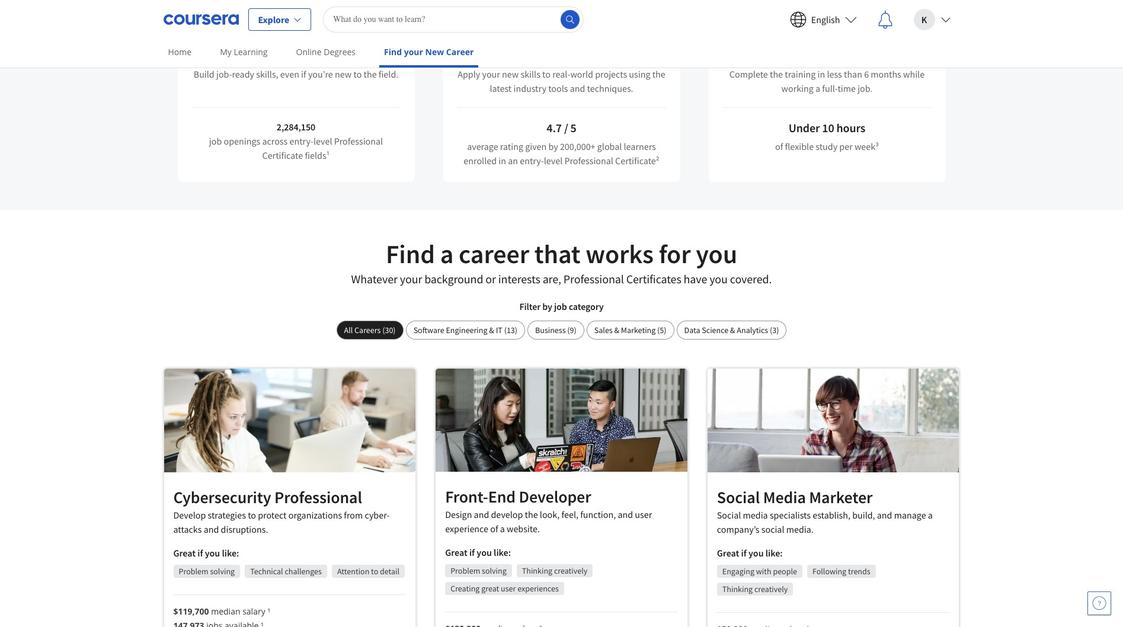 Task type: locate. For each thing, give the bounding box(es) containing it.
problem solving for developer
[[451, 565, 507, 576]]

find up 'field.'
[[384, 46, 402, 58]]

like: for develop
[[222, 547, 239, 559]]

social up company's
[[717, 509, 741, 521]]

thinking creatively up experiences
[[522, 565, 588, 576]]

experience
[[260, 51, 315, 66], [445, 523, 488, 535]]

and right build,
[[877, 509, 893, 521]]

to down optional
[[354, 68, 362, 80]]

problem solving up $119,700 median salary ¹
[[179, 566, 235, 577]]

0 horizontal spatial thinking creatively
[[522, 565, 588, 576]]

in inside "complete the training in less than 6 months while working a full-time job."
[[818, 68, 825, 80]]

2 horizontal spatial like:
[[766, 547, 783, 559]]

new inside prior experience optional build job-ready skills, even if you're new to the field.
[[335, 68, 352, 80]]

0 horizontal spatial job
[[209, 135, 222, 147]]

the inside apply your new skills to real-world projects using the latest industry tools and techniques.
[[652, 68, 666, 80]]

less
[[827, 68, 842, 80]]

from
[[344, 509, 363, 521]]

like: for marketer
[[766, 547, 783, 559]]

k button
[[904, 0, 960, 38]]

projects
[[595, 68, 627, 80]]

job left openings
[[209, 135, 222, 147]]

skills,
[[256, 68, 278, 80]]

0 vertical spatial thinking creatively
[[522, 565, 588, 576]]

0 vertical spatial user
[[635, 509, 652, 520]]

if up engaging
[[741, 547, 747, 559]]

and down world
[[570, 82, 585, 94]]

0 horizontal spatial like:
[[222, 547, 239, 559]]

1 horizontal spatial of
[[775, 140, 783, 152]]

your left new
[[404, 46, 423, 58]]

find for a
[[386, 238, 435, 270]]

entry- down 2,284,150
[[290, 135, 314, 147]]

filter
[[520, 301, 541, 312]]

0 horizontal spatial level
[[314, 135, 332, 147]]

thinking up experiences
[[522, 565, 553, 576]]

0 vertical spatial in
[[818, 68, 825, 80]]

2,284,150 job openings across entry-level professional certificate fields¹
[[209, 121, 383, 161]]

or
[[486, 272, 496, 286]]

marketing
[[621, 325, 656, 336]]

certificate
[[262, 149, 303, 161]]

& right sales at the right bottom
[[614, 325, 620, 336]]

experience inside prior experience optional build job-ready skills, even if you're new to the field.
[[260, 51, 315, 66]]

problem up creating
[[451, 565, 480, 576]]

job up business (9) button
[[554, 301, 567, 312]]

2 vertical spatial your
[[400, 272, 422, 286]]

user inside front-end developer design and develop the look, feel, function, and user experience of a website.
[[635, 509, 652, 520]]

degrees
[[324, 46, 356, 58]]

if for front-end developer
[[469, 546, 475, 558]]

learning
[[234, 46, 268, 58]]

entry- down the given
[[520, 155, 544, 167]]

0 horizontal spatial of
[[490, 523, 498, 535]]

1 vertical spatial experience
[[445, 523, 488, 535]]

data
[[684, 325, 700, 336]]

creatively up experiences
[[554, 565, 588, 576]]

you
[[696, 238, 737, 270], [710, 272, 728, 286], [477, 546, 492, 558], [749, 547, 764, 559], [205, 547, 220, 559]]

solving up great
[[482, 565, 507, 576]]

per
[[840, 140, 853, 152]]

0 vertical spatial thinking
[[522, 565, 553, 576]]

0 vertical spatial experience
[[260, 51, 315, 66]]

complete
[[730, 68, 768, 80]]

0 horizontal spatial &
[[489, 325, 494, 336]]

problem solving up great
[[451, 565, 507, 576]]

0 horizontal spatial problem solving
[[179, 566, 235, 577]]

english button
[[781, 0, 866, 38]]

problem
[[451, 565, 480, 576], [179, 566, 208, 577]]

career
[[446, 46, 474, 58]]

manage
[[894, 509, 926, 521]]

1 vertical spatial thinking creatively
[[723, 584, 788, 594]]

3 & from the left
[[730, 325, 735, 336]]

0 horizontal spatial user
[[501, 583, 516, 594]]

full-
[[822, 82, 838, 94]]

you down strategies
[[205, 547, 220, 559]]

1 vertical spatial user
[[501, 583, 516, 594]]

you up great
[[477, 546, 492, 558]]

1 horizontal spatial user
[[635, 509, 652, 520]]

social up "media"
[[717, 486, 760, 508]]

experience up even
[[260, 51, 315, 66]]

like: for developer
[[494, 546, 511, 558]]

entry- inside 4.7 / 5 average rating given by 200,000+ global learners enrolled in an entry-level professional certificate²
[[520, 155, 544, 167]]

like:
[[494, 546, 511, 558], [766, 547, 783, 559], [222, 547, 239, 559]]

interests
[[498, 272, 541, 286]]

1 horizontal spatial level
[[544, 155, 563, 167]]

have
[[684, 272, 707, 286]]

2 horizontal spatial &
[[730, 325, 735, 336]]

0 horizontal spatial new
[[335, 68, 352, 80]]

analytics
[[737, 325, 768, 336]]

filter by job category
[[520, 301, 604, 312]]

to left the detail in the bottom left of the page
[[371, 566, 378, 577]]

great
[[481, 583, 499, 594]]

great if you like: up great
[[445, 546, 511, 558]]

problem solving
[[451, 565, 507, 576], [179, 566, 235, 577]]

you right have
[[710, 272, 728, 286]]

all careers (30)
[[344, 325, 396, 336]]

level
[[314, 135, 332, 147], [544, 155, 563, 167]]

0 vertical spatial your
[[404, 46, 423, 58]]

help center image
[[1093, 596, 1107, 611]]

1 vertical spatial of
[[490, 523, 498, 535]]

1 vertical spatial level
[[544, 155, 563, 167]]

sales
[[594, 325, 613, 336]]

1 horizontal spatial like:
[[494, 546, 511, 558]]

new down optional
[[335, 68, 352, 80]]

0 vertical spatial level
[[314, 135, 332, 147]]

experience inside front-end developer design and develop the look, feel, function, and user experience of a website.
[[445, 523, 488, 535]]

0 vertical spatial of
[[775, 140, 783, 152]]

developer
[[519, 486, 591, 507]]

2 horizontal spatial great if you like:
[[717, 547, 783, 559]]

if up creating
[[469, 546, 475, 558]]

a
[[816, 82, 821, 94], [440, 238, 454, 270], [928, 509, 933, 521], [500, 523, 505, 535]]

if for social media marketer
[[741, 547, 747, 559]]

a right manage
[[928, 509, 933, 521]]

0 vertical spatial social
[[717, 486, 760, 508]]

0 vertical spatial by
[[549, 140, 558, 152]]

(9)
[[568, 325, 577, 336]]

great down 'attacks'
[[173, 547, 196, 559]]

1 horizontal spatial solving
[[482, 565, 507, 576]]

1 horizontal spatial new
[[502, 68, 519, 80]]

1 & from the left
[[489, 325, 494, 336]]

online
[[296, 46, 322, 58]]

and inside cybersecurity professional develop strategies to protect organizations from cyber- attacks and disruptions.
[[204, 524, 219, 535]]

level inside 4.7 / 5 average rating given by 200,000+ global learners enrolled in an entry-level professional certificate²
[[544, 155, 563, 167]]

the
[[364, 68, 377, 80], [652, 68, 666, 80], [770, 68, 783, 80], [525, 509, 538, 520]]

& right "science"
[[730, 325, 735, 336]]

like: up with on the bottom
[[766, 547, 783, 559]]

find inside find a career that works for you whatever your background or interests are, professional certificates have you covered.
[[386, 238, 435, 270]]

trends
[[848, 566, 871, 577]]

great up engaging
[[717, 547, 739, 559]]

you up engaging with people
[[749, 547, 764, 559]]

marketer
[[809, 486, 873, 508]]

data science & analytics (3)
[[684, 325, 779, 336]]

1 new from the left
[[335, 68, 352, 80]]

find
[[384, 46, 402, 58], [386, 238, 435, 270]]

option group
[[336, 321, 787, 340]]

great up creating
[[445, 546, 468, 558]]

attacks
[[173, 524, 202, 535]]

if for cybersecurity professional
[[198, 547, 203, 559]]

like: down website. on the bottom of the page
[[494, 546, 511, 558]]

10
[[822, 120, 834, 135]]

science
[[702, 325, 729, 336]]

0 horizontal spatial in
[[499, 155, 506, 167]]

if inside prior experience optional build job-ready skills, even if you're new to the field.
[[301, 68, 306, 80]]

to up the disruptions.
[[248, 509, 256, 521]]

of inside under 10 hours of flexible study per week³
[[775, 140, 783, 152]]

to
[[354, 68, 362, 80], [542, 68, 551, 80], [248, 509, 256, 521], [371, 566, 378, 577]]

in left 'less'
[[818, 68, 825, 80]]

& left it
[[489, 325, 494, 336]]

experiences
[[518, 583, 559, 594]]

thinking down engaging
[[723, 584, 753, 594]]

techniques.
[[587, 82, 633, 94]]

to left the real-
[[542, 68, 551, 80]]

business (9)
[[535, 325, 577, 336]]

1 horizontal spatial creatively
[[755, 584, 788, 594]]

solving for developer
[[482, 565, 507, 576]]

a inside social media marketer social media specialists establish, build, and manage a company's social media.
[[928, 509, 933, 521]]

experience down design
[[445, 523, 488, 535]]

media.
[[787, 523, 814, 535]]

1 vertical spatial find
[[386, 238, 435, 270]]

user right the function,
[[635, 509, 652, 520]]

2 horizontal spatial great
[[717, 547, 739, 559]]

user right great
[[501, 583, 516, 594]]

problem up $119,700
[[179, 566, 208, 577]]

and inside apply your new skills to real-world projects using the latest industry tools and techniques.
[[570, 82, 585, 94]]

Data Science & Analytics (3) button
[[677, 321, 787, 340]]

careers
[[355, 325, 381, 336]]

problem solving for develop
[[179, 566, 235, 577]]

a up background
[[440, 238, 454, 270]]

0 vertical spatial entry-
[[290, 135, 314, 147]]

1 vertical spatial job
[[554, 301, 567, 312]]

specialists
[[770, 509, 811, 521]]

0 horizontal spatial great
[[173, 547, 196, 559]]

0 horizontal spatial experience
[[260, 51, 315, 66]]

the up website. on the bottom of the page
[[525, 509, 538, 520]]

0 horizontal spatial entry-
[[290, 135, 314, 147]]

your for find
[[404, 46, 423, 58]]

technical challenges
[[250, 566, 322, 577]]

user
[[635, 509, 652, 520], [501, 583, 516, 594]]

great for cybersecurity professional
[[173, 547, 196, 559]]

in
[[818, 68, 825, 80], [499, 155, 506, 167]]

by inside 4.7 / 5 average rating given by 200,000+ global learners enrolled in an entry-level professional certificate²
[[549, 140, 558, 152]]

& for software engineering & it (13)
[[489, 325, 494, 336]]

the left training
[[770, 68, 783, 80]]

of
[[775, 140, 783, 152], [490, 523, 498, 535]]

a left full-
[[816, 82, 821, 94]]

engaging
[[723, 566, 755, 577]]

great if you like: for social
[[717, 547, 783, 559]]

if down 'attacks'
[[198, 547, 203, 559]]

find inside "link"
[[384, 46, 402, 58]]

technical
[[250, 566, 283, 577]]

you for social media marketer
[[749, 547, 764, 559]]

0 horizontal spatial creatively
[[554, 565, 588, 576]]

Sales & Marketing (5) button
[[587, 321, 674, 340]]

great if you like: down 'attacks'
[[173, 547, 239, 559]]

new up latest
[[502, 68, 519, 80]]

solving
[[482, 565, 507, 576], [210, 566, 235, 577]]

1 horizontal spatial entry-
[[520, 155, 544, 167]]

1 horizontal spatial great
[[445, 546, 468, 558]]

whatever
[[351, 272, 398, 286]]

0 horizontal spatial solving
[[210, 566, 235, 577]]

of down develop
[[490, 523, 498, 535]]

your right whatever
[[400, 272, 422, 286]]

0 horizontal spatial problem
[[179, 566, 208, 577]]

level up fields¹
[[314, 135, 332, 147]]

and down strategies
[[204, 524, 219, 535]]

professional inside 4.7 / 5 average rating given by 200,000+ global learners enrolled in an entry-level professional certificate²
[[565, 155, 614, 167]]

1 vertical spatial social
[[717, 509, 741, 521]]

if
[[301, 68, 306, 80], [469, 546, 475, 558], [741, 547, 747, 559], [198, 547, 203, 559]]

your up latest
[[482, 68, 500, 80]]

0 vertical spatial find
[[384, 46, 402, 58]]

2 & from the left
[[614, 325, 620, 336]]

solving up $119,700 median salary ¹
[[210, 566, 235, 577]]

online degrees
[[296, 46, 356, 58]]

1 horizontal spatial problem solving
[[451, 565, 507, 576]]

design
[[445, 509, 472, 520]]

apply
[[458, 68, 480, 80]]

new inside apply your new skills to real-world projects using the latest industry tools and techniques.
[[502, 68, 519, 80]]

like: down the disruptions.
[[222, 547, 239, 559]]

learners
[[624, 140, 656, 152]]

study
[[816, 140, 838, 152]]

the right using
[[652, 68, 666, 80]]

of left 'flexible'
[[775, 140, 783, 152]]

1 vertical spatial your
[[482, 68, 500, 80]]

1 horizontal spatial &
[[614, 325, 620, 336]]

find up whatever
[[386, 238, 435, 270]]

Software Engineering & IT (13) button
[[406, 321, 525, 340]]

thinking creatively down engaging with people
[[723, 584, 788, 594]]

attention
[[337, 566, 370, 577]]

1 horizontal spatial great if you like:
[[445, 546, 511, 558]]

online degrees link
[[291, 39, 360, 65]]

company's
[[717, 523, 760, 535]]

software
[[414, 325, 444, 336]]

your inside apply your new skills to real-world projects using the latest industry tools and techniques.
[[482, 68, 500, 80]]

business
[[535, 325, 566, 336]]

you for cybersecurity professional
[[205, 547, 220, 559]]

apply your new skills to real-world projects using the latest industry tools and techniques.
[[458, 68, 666, 94]]

find for your
[[384, 46, 402, 58]]

job inside 2,284,150 job openings across entry-level professional certificate fields¹
[[209, 135, 222, 147]]

2 new from the left
[[502, 68, 519, 80]]

by right filter
[[543, 301, 552, 312]]

if right even
[[301, 68, 306, 80]]

by right the given
[[549, 140, 558, 152]]

& for data science & analytics (3)
[[730, 325, 735, 336]]

1 horizontal spatial problem
[[451, 565, 480, 576]]

thinking
[[522, 565, 553, 576], [723, 584, 753, 594]]

your inside find your new career "link"
[[404, 46, 423, 58]]

industry
[[514, 82, 547, 94]]

1 vertical spatial in
[[499, 155, 506, 167]]

1 social from the top
[[717, 486, 760, 508]]

the left 'field.'
[[364, 68, 377, 80]]

1 vertical spatial creatively
[[755, 584, 788, 594]]

in left an
[[499, 155, 506, 167]]

Business (9) button
[[528, 321, 584, 340]]

0 horizontal spatial great if you like:
[[173, 547, 239, 559]]

tools
[[548, 82, 568, 94]]

level down the given
[[544, 155, 563, 167]]

develop
[[491, 509, 523, 520]]

1 horizontal spatial in
[[818, 68, 825, 80]]

creatively down with on the bottom
[[755, 584, 788, 594]]

a down develop
[[500, 523, 505, 535]]

1 vertical spatial by
[[543, 301, 552, 312]]

1 horizontal spatial thinking
[[723, 584, 753, 594]]

great if you like: up engaging with people
[[717, 547, 783, 559]]

1 horizontal spatial experience
[[445, 523, 488, 535]]

1 vertical spatial entry-
[[520, 155, 544, 167]]

0 vertical spatial job
[[209, 135, 222, 147]]

your
[[404, 46, 423, 58], [482, 68, 500, 80], [400, 272, 422, 286]]

None search field
[[323, 6, 584, 32]]



Task type: describe. For each thing, give the bounding box(es) containing it.
professional inside find a career that works for you whatever your background or interests are, professional certificates have you covered.
[[564, 272, 624, 286]]

detail
[[380, 566, 400, 577]]

2 social from the top
[[717, 509, 741, 521]]

my learning
[[220, 46, 268, 58]]

of inside front-end developer design and develop the look, feel, function, and user experience of a website.
[[490, 523, 498, 535]]

explore button
[[248, 8, 311, 31]]

and inside social media marketer social media specialists establish, build, and manage a company's social media.
[[877, 509, 893, 521]]

problem for front-end developer
[[451, 565, 480, 576]]

works
[[586, 238, 654, 270]]

1 vertical spatial thinking
[[723, 584, 753, 594]]

enrolled
[[464, 155, 497, 167]]

2,284,150
[[277, 121, 315, 133]]

0 vertical spatial creatively
[[554, 565, 588, 576]]

certificates
[[626, 272, 682, 286]]

you up have
[[696, 238, 737, 270]]

flexible
[[785, 140, 814, 152]]

real-
[[553, 68, 571, 80]]

problem for cybersecurity professional
[[179, 566, 208, 577]]

media
[[743, 509, 768, 521]]

home link
[[163, 39, 196, 65]]

front-end developer design and develop the look, feel, function, and user experience of a website.
[[445, 486, 652, 535]]

cyber-
[[365, 509, 390, 521]]

entry- inside 2,284,150 job openings across entry-level professional certificate fields¹
[[290, 135, 314, 147]]

$119,700 median salary ¹
[[173, 606, 270, 617]]

prior
[[233, 51, 258, 66]]

covered.
[[730, 272, 772, 286]]

media
[[763, 486, 806, 508]]

it
[[496, 325, 503, 336]]

coursera image
[[163, 10, 239, 29]]

look,
[[540, 509, 560, 520]]

engaging with people
[[723, 566, 797, 577]]

working
[[782, 82, 814, 94]]

social media marketer image
[[708, 369, 959, 472]]

end
[[488, 486, 516, 507]]

background
[[425, 272, 483, 286]]

strategies
[[208, 509, 246, 521]]

/
[[564, 120, 568, 135]]

than
[[844, 68, 863, 80]]

ready
[[232, 68, 254, 80]]

the inside front-end developer design and develop the look, feel, function, and user experience of a website.
[[525, 509, 538, 520]]

(5)
[[657, 325, 667, 336]]

and right the function,
[[618, 509, 633, 520]]

great for front-end developer
[[445, 546, 468, 558]]

following
[[813, 566, 847, 577]]

in inside 4.7 / 5 average rating given by 200,000+ global learners enrolled in an entry-level professional certificate²
[[499, 155, 506, 167]]

your inside find a career that works for you whatever your background or interests are, professional certificates have you covered.
[[400, 272, 422, 286]]

great if you like: for cybersecurity
[[173, 547, 239, 559]]

function,
[[580, 509, 616, 520]]

4.7 / 5 average rating given by 200,000+ global learners enrolled in an entry-level professional certificate²
[[464, 120, 660, 167]]

cybersecurity professional develop strategies to protect organizations from cyber- attacks and disruptions.
[[173, 487, 390, 535]]

salary
[[243, 606, 265, 617]]

software engineering & it (13)
[[414, 325, 518, 336]]

my
[[220, 46, 232, 58]]

training
[[785, 68, 816, 80]]

average
[[467, 140, 498, 152]]

What do you want to learn? text field
[[323, 6, 584, 32]]

200,000+
[[560, 140, 596, 152]]

to inside cybersecurity professional develop strategies to protect organizations from cyber- attacks and disruptions.
[[248, 509, 256, 521]]

english
[[811, 13, 840, 25]]

to inside prior experience optional build job-ready skills, even if you're new to the field.
[[354, 68, 362, 80]]

great for social media marketer
[[717, 547, 739, 559]]

creating
[[451, 583, 480, 594]]

level inside 2,284,150 job openings across entry-level professional certificate fields¹
[[314, 135, 332, 147]]

professional inside 2,284,150 job openings across entry-level professional certificate fields¹
[[334, 135, 383, 147]]

find your new career link
[[379, 39, 479, 68]]

rating
[[500, 140, 523, 152]]

great if you like: for front-
[[445, 546, 511, 558]]

& inside "button"
[[614, 325, 620, 336]]

1 horizontal spatial job
[[554, 301, 567, 312]]

organizations
[[289, 509, 342, 521]]

my learning link
[[215, 39, 272, 65]]

5
[[571, 120, 577, 135]]

a inside find a career that works for you whatever your background or interests are, professional certificates have you covered.
[[440, 238, 454, 270]]

you for front-end developer
[[477, 546, 492, 558]]

given
[[525, 140, 547, 152]]

hours
[[837, 120, 866, 135]]

establish,
[[813, 509, 851, 521]]

job-
[[216, 68, 232, 80]]

that
[[535, 238, 581, 270]]

(13)
[[504, 325, 518, 336]]

months
[[871, 68, 902, 80]]

All Careers (30) button
[[336, 321, 403, 340]]

challenges
[[285, 566, 322, 577]]

disruptions.
[[221, 524, 268, 535]]

with
[[756, 566, 772, 577]]

find your new career
[[384, 46, 474, 58]]

attention to detail
[[337, 566, 400, 577]]

0 horizontal spatial thinking
[[522, 565, 553, 576]]

6
[[864, 68, 869, 80]]

and right design
[[474, 509, 489, 520]]

sales & marketing (5)
[[594, 325, 667, 336]]

$119,700
[[173, 606, 209, 617]]

develop
[[173, 509, 206, 521]]

social media marketer social media specialists establish, build, and manage a company's social media.
[[717, 486, 933, 535]]

you're
[[308, 68, 333, 80]]

protect
[[258, 509, 287, 521]]

(3)
[[770, 325, 779, 336]]

a inside front-end developer design and develop the look, feel, function, and user experience of a website.
[[500, 523, 505, 535]]

solving for develop
[[210, 566, 235, 577]]

a inside "complete the training in less than 6 months while working a full-time job."
[[816, 82, 821, 94]]

find a career that works for you whatever your background or interests are, professional certificates have you covered.
[[351, 238, 772, 286]]

field.
[[379, 68, 399, 80]]

build,
[[853, 509, 875, 521]]

professional inside cybersecurity professional develop strategies to protect organizations from cyber- attacks and disruptions.
[[274, 487, 362, 508]]

cybersecurity analyst image
[[164, 369, 416, 473]]

people
[[773, 566, 797, 577]]

the inside "complete the training in less than 6 months while working a full-time job."
[[770, 68, 783, 80]]

1 horizontal spatial thinking creatively
[[723, 584, 788, 594]]

fields¹
[[305, 149, 330, 161]]

option group containing all careers (30)
[[336, 321, 787, 340]]

creating great user experiences
[[451, 583, 559, 594]]

new
[[425, 46, 444, 58]]

world
[[571, 68, 593, 80]]

time
[[838, 82, 856, 94]]

to inside apply your new skills to real-world projects using the latest industry tools and techniques.
[[542, 68, 551, 80]]

latest
[[490, 82, 512, 94]]

website.
[[507, 523, 540, 535]]

prior experience optional build job-ready skills, even if you're new to the field.
[[194, 51, 399, 80]]

the inside prior experience optional build job-ready skills, even if you're new to the field.
[[364, 68, 377, 80]]

your for apply
[[482, 68, 500, 80]]

all
[[344, 325, 353, 336]]



Task type: vqa. For each thing, say whether or not it's contained in the screenshot.
social
yes



